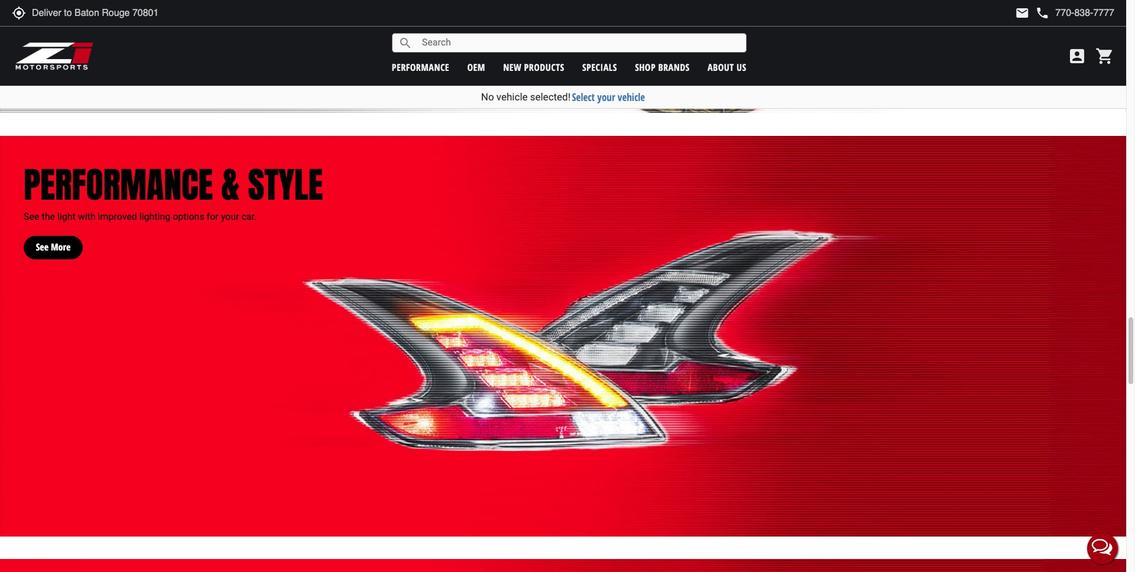 Task type: vqa. For each thing, say whether or not it's contained in the screenshot.
Search search field
yes



Task type: describe. For each thing, give the bounding box(es) containing it.
shopping_cart
[[1096, 47, 1115, 66]]

for
[[207, 211, 219, 222]]

performance & style see the light with improved lighting options for your car.
[[24, 158, 323, 222]]

select
[[572, 90, 595, 104]]

selected!
[[530, 91, 571, 103]]

shop
[[635, 61, 656, 74]]

performance
[[24, 158, 213, 212]]

&
[[221, 158, 240, 212]]

hold the power   improve response and power delivery with a clutch and flywheel upgrade image
[[0, 0, 1127, 113]]

new
[[503, 61, 522, 74]]

car.
[[242, 211, 257, 222]]

mail phone
[[1016, 6, 1050, 20]]

see more link
[[24, 224, 83, 259]]

my_location
[[12, 6, 26, 20]]

see more
[[36, 241, 71, 254]]

mail link
[[1016, 6, 1030, 20]]

phone
[[1036, 6, 1050, 20]]

account_box
[[1068, 47, 1087, 66]]

oem link
[[467, 61, 485, 74]]

Search search field
[[413, 34, 746, 52]]

improved
[[98, 211, 137, 222]]

no
[[481, 91, 494, 103]]

0 vertical spatial your
[[597, 90, 615, 104]]

more
[[51, 241, 71, 254]]

light
[[57, 211, 75, 222]]

shop brands
[[635, 61, 690, 74]]

select your vehicle link
[[572, 90, 645, 104]]

vehicle inside no vehicle selected! select your vehicle
[[497, 91, 528, 103]]

with
[[78, 211, 96, 222]]

the
[[42, 211, 55, 222]]

z1 motorsports logo image
[[15, 41, 94, 71]]

new products
[[503, 61, 565, 74]]

no vehicle selected! select your vehicle
[[481, 90, 645, 104]]



Task type: locate. For each thing, give the bounding box(es) containing it.
lighting
[[139, 211, 170, 222]]

see inside performance & style see the light with improved lighting options for your car.
[[24, 211, 39, 222]]

see
[[24, 211, 39, 222], [36, 241, 49, 254]]

your
[[597, 90, 615, 104], [221, 211, 239, 222]]

mail
[[1016, 6, 1030, 20]]

oem
[[467, 61, 485, 74]]

0 horizontal spatial vehicle
[[497, 91, 528, 103]]

options
[[173, 211, 204, 222]]

vehicle right no
[[497, 91, 528, 103]]

style
[[248, 158, 323, 212]]

0 horizontal spatial your
[[221, 211, 239, 222]]

your right select
[[597, 90, 615, 104]]

cool it image
[[0, 560, 1127, 572]]

0 vertical spatial see
[[24, 211, 39, 222]]

about
[[708, 61, 734, 74]]

see left the at left top
[[24, 211, 39, 222]]

your inside performance & style see the light with improved lighting options for your car.
[[221, 211, 239, 222]]

shopping_cart link
[[1093, 47, 1115, 66]]

products
[[524, 61, 565, 74]]

specials
[[582, 61, 617, 74]]

1 horizontal spatial your
[[597, 90, 615, 104]]

about us
[[708, 61, 747, 74]]

see left more
[[36, 241, 49, 254]]

brands
[[658, 61, 690, 74]]

about us link
[[708, 61, 747, 74]]

phone link
[[1036, 6, 1115, 20]]

search
[[398, 36, 413, 50]]

1 vertical spatial your
[[221, 211, 239, 222]]

1 vertical spatial see
[[36, 241, 49, 254]]

performance
[[392, 61, 449, 74]]

new products link
[[503, 61, 565, 74]]

your right for on the top
[[221, 211, 239, 222]]

vehicle
[[618, 90, 645, 104], [497, 91, 528, 103]]

performance & style see the light with improved lighting options for your car. image
[[0, 136, 1127, 537]]

account_box link
[[1065, 47, 1090, 66]]

specials link
[[582, 61, 617, 74]]

1 horizontal spatial vehicle
[[618, 90, 645, 104]]

performance link
[[392, 61, 449, 74]]

shop brands link
[[635, 61, 690, 74]]

vehicle down 'shop'
[[618, 90, 645, 104]]

us
[[737, 61, 747, 74]]



